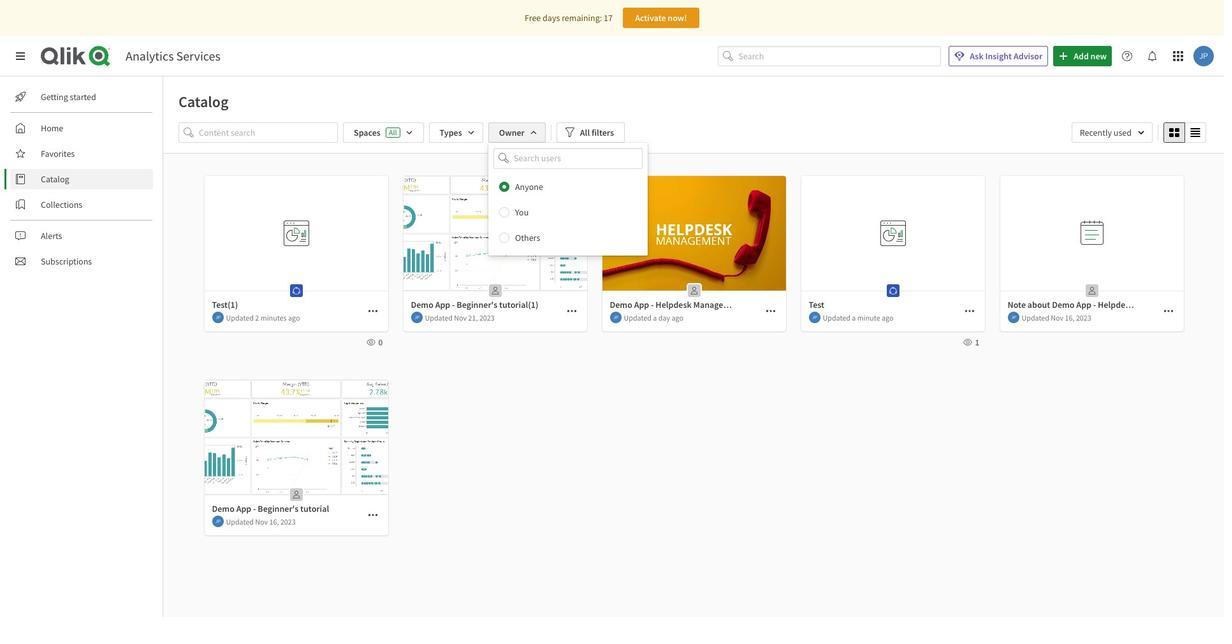 Task type: describe. For each thing, give the bounding box(es) containing it.
others
[[515, 232, 540, 243]]

started
[[70, 91, 96, 103]]

owner option group
[[489, 174, 648, 250]]

james peterson element for demo app - helpdesk management
[[610, 312, 622, 323]]

james peterson element for demo app - beginner's tutorial
[[212, 516, 224, 528]]

free
[[525, 12, 541, 24]]

Search users text field
[[512, 148, 628, 169]]

anyone
[[515, 181, 543, 192]]

ago for test
[[882, 313, 894, 322]]

unique viewers in the last 28 days: 1 image
[[964, 338, 973, 347]]

this item has not been viewed in the last 28 days. element
[[364, 337, 383, 348]]

minute
[[858, 313, 881, 322]]

filters region
[[163, 120, 1225, 256]]

nov for tutorial
[[255, 517, 268, 527]]

tutorial(1)
[[499, 299, 539, 311]]

personal element inside updated nov 16, 2023 link
[[1082, 281, 1103, 301]]

analytics
[[126, 48, 174, 64]]

demo app - beginner's tutorial
[[212, 503, 329, 515]]

you
[[515, 206, 529, 218]]

owner button
[[488, 122, 546, 143]]

- for demo app - beginner's tutorial
[[253, 503, 256, 515]]

Search text field
[[739, 46, 942, 67]]

advisor
[[1014, 50, 1043, 62]]

james peterson image for test(1)
[[212, 312, 224, 323]]

new
[[1091, 50, 1107, 62]]

2023 for tutorial(1)
[[480, 313, 495, 322]]

0
[[378, 337, 383, 348]]

updated nov 21, 2023
[[425, 313, 495, 322]]

catalog inside navigation pane element
[[41, 173, 69, 185]]

james peterson image for test
[[809, 312, 821, 323]]

more actions image for test(1)
[[368, 306, 378, 316]]

qlik sense app image for management
[[602, 176, 786, 291]]

demo for demo app - beginner's tutorial
[[212, 503, 235, 515]]

personal element for tutorial(1)
[[485, 281, 506, 301]]

searchbar element
[[718, 46, 942, 67]]

this item has not been viewed in the last 28 days. image
[[367, 338, 376, 347]]

used
[[1114, 127, 1132, 138]]

owner
[[499, 127, 525, 138]]

services
[[176, 48, 221, 64]]

james peterson element for test
[[809, 312, 821, 323]]

insight
[[986, 50, 1012, 62]]

app for demo app - helpdesk management
[[634, 299, 650, 311]]

spaces
[[354, 127, 381, 138]]

all filters button
[[557, 122, 625, 143]]

ago for test(1)
[[288, 313, 300, 322]]

qlik sense app image for tutorial(1)
[[403, 176, 587, 291]]

james peterson element for demo app - beginner's tutorial(1)
[[411, 312, 423, 323]]

alerts link
[[10, 226, 153, 246]]

switch view group
[[1164, 122, 1207, 143]]

add new button
[[1054, 46, 1112, 66]]

0 vertical spatial catalog
[[179, 92, 229, 112]]

alerts
[[41, 230, 62, 242]]

getting started
[[41, 91, 96, 103]]

close sidebar menu image
[[15, 51, 26, 61]]

james peterson element inside updated nov 16, 2023 link
[[1008, 312, 1020, 323]]

updated a day ago
[[624, 313, 684, 322]]

updated nov 16, 2023 for james peterson image to the left
[[226, 517, 296, 527]]

updated for test
[[823, 313, 851, 322]]

subscriptions
[[41, 256, 92, 267]]

updated for demo app - helpdesk management
[[624, 313, 652, 322]]

more actions image for tutorial(1)
[[567, 306, 577, 316]]

add new
[[1074, 50, 1107, 62]]

getting started link
[[10, 87, 153, 107]]

navigation pane element
[[0, 82, 163, 277]]

beginner's for tutorial(1)
[[457, 299, 498, 311]]

demo app - beginner's tutorial(1)
[[411, 299, 539, 311]]

unique viewers in the last 28 days: 1 element
[[961, 337, 980, 348]]

management
[[694, 299, 744, 311]]

activate now!
[[635, 12, 687, 24]]

activate now! link
[[623, 8, 700, 28]]

test space element for test
[[883, 281, 904, 301]]

personal element for tutorial
[[286, 485, 306, 505]]

16, for personal element in updated nov 16, 2023 link
[[1066, 313, 1075, 322]]

updated nov 16, 2023 link
[[1000, 176, 1184, 332]]

a for test
[[852, 313, 856, 322]]

21,
[[469, 313, 478, 322]]

home
[[41, 122, 63, 134]]

remaining:
[[562, 12, 602, 24]]

demo for demo app - beginner's tutorial(1)
[[411, 299, 434, 311]]

favorites link
[[10, 144, 153, 164]]

nov for tutorial(1)
[[454, 313, 467, 322]]

james peterson image for demo app - beginner's tutorial(1)
[[411, 312, 423, 323]]

favorites
[[41, 148, 75, 159]]

2 horizontal spatial nov
[[1051, 313, 1064, 322]]



Task type: vqa. For each thing, say whether or not it's contained in the screenshot.
ago
yes



Task type: locate. For each thing, give the bounding box(es) containing it.
beginner's for tutorial
[[258, 503, 299, 515]]

0 horizontal spatial catalog
[[41, 173, 69, 185]]

ago right minute at the bottom right of the page
[[882, 313, 894, 322]]

3 james peterson image from the left
[[610, 312, 622, 323]]

updated nov 16, 2023
[[1022, 313, 1092, 322], [226, 517, 296, 527]]

1 james peterson image from the left
[[212, 312, 224, 323]]

nov
[[454, 313, 467, 322], [1051, 313, 1064, 322], [255, 517, 268, 527]]

0 horizontal spatial nov
[[255, 517, 268, 527]]

james peterson image for demo app - helpdesk management
[[610, 312, 622, 323]]

beginner's
[[457, 299, 498, 311], [258, 503, 299, 515]]

2023
[[480, 313, 495, 322], [1077, 313, 1092, 322], [281, 517, 296, 527]]

2 horizontal spatial demo
[[610, 299, 633, 311]]

0 horizontal spatial more actions image
[[567, 306, 577, 316]]

0 horizontal spatial all
[[389, 128, 397, 137]]

1 horizontal spatial a
[[852, 313, 856, 322]]

16, for personal element for tutorial
[[270, 517, 279, 527]]

Content search text field
[[199, 122, 338, 143]]

more actions image right tutorial(1)
[[567, 306, 577, 316]]

3 more actions image from the left
[[965, 306, 975, 316]]

more actions image
[[368, 306, 378, 316], [1164, 306, 1174, 316], [368, 510, 378, 520]]

analytics services element
[[126, 48, 221, 64]]

1 a from the left
[[653, 313, 657, 322]]

updated
[[226, 313, 254, 322], [425, 313, 453, 322], [624, 313, 652, 322], [823, 313, 851, 322], [1022, 313, 1050, 322], [226, 517, 254, 527]]

ago down demo app - helpdesk management
[[672, 313, 684, 322]]

0 horizontal spatial james peterson image
[[212, 516, 224, 528]]

1 horizontal spatial catalog
[[179, 92, 229, 112]]

updated a minute ago
[[823, 313, 894, 322]]

- left tutorial at the bottom
[[253, 503, 256, 515]]

None field
[[489, 148, 648, 169]]

2
[[255, 313, 259, 322]]

all right spaces
[[389, 128, 397, 137]]

free days remaining: 17
[[525, 12, 613, 24]]

personal element for management
[[684, 281, 705, 301]]

filters
[[592, 127, 614, 138]]

test
[[809, 299, 825, 311]]

minutes
[[261, 313, 287, 322]]

test space element up updated a minute ago
[[883, 281, 904, 301]]

james peterson image left updated nov 21, 2023
[[411, 312, 423, 323]]

all left filters
[[580, 127, 590, 138]]

1 horizontal spatial nov
[[454, 313, 467, 322]]

test(1)
[[212, 299, 238, 311]]

james peterson image
[[212, 312, 224, 323], [411, 312, 423, 323], [610, 312, 622, 323], [809, 312, 821, 323]]

1 horizontal spatial -
[[452, 299, 455, 311]]

2 a from the left
[[852, 313, 856, 322]]

1 more actions image from the left
[[567, 306, 577, 316]]

app for demo app - beginner's tutorial
[[236, 503, 251, 515]]

add
[[1074, 50, 1089, 62]]

catalog link
[[10, 169, 153, 189]]

demo for demo app - helpdesk management
[[610, 299, 633, 311]]

1 horizontal spatial updated nov 16, 2023
[[1022, 313, 1092, 322]]

updated for test(1)
[[226, 313, 254, 322]]

ask
[[970, 50, 984, 62]]

all for all
[[389, 128, 397, 137]]

test space element up minutes
[[286, 281, 306, 301]]

a left day
[[653, 313, 657, 322]]

2 horizontal spatial james peterson image
[[1194, 46, 1214, 66]]

2 horizontal spatial -
[[651, 299, 654, 311]]

james peterson image down test(1)
[[212, 312, 224, 323]]

qlik sense app image
[[403, 176, 587, 291], [602, 176, 786, 291], [204, 380, 388, 495]]

ask insight advisor button
[[949, 46, 1049, 66]]

more actions image up unique viewers in the last 28 days: 1 element
[[965, 306, 975, 316]]

a for demo app - helpdesk management
[[653, 313, 657, 322]]

recently
[[1080, 127, 1112, 138]]

catalog down the "favorites"
[[41, 173, 69, 185]]

3 ago from the left
[[882, 313, 894, 322]]

0 horizontal spatial 16,
[[270, 517, 279, 527]]

1
[[975, 337, 980, 348]]

2 james peterson image from the left
[[411, 312, 423, 323]]

now!
[[668, 12, 687, 24]]

more actions image for management
[[766, 306, 776, 316]]

qlik sense app image for tutorial
[[204, 380, 388, 495]]

2 test space element from the left
[[883, 281, 904, 301]]

all
[[580, 127, 590, 138], [389, 128, 397, 137]]

tutorial
[[300, 503, 329, 515]]

1 horizontal spatial test space element
[[883, 281, 904, 301]]

james peterson element for test(1)
[[212, 312, 224, 323]]

0 horizontal spatial app
[[236, 503, 251, 515]]

types button
[[429, 122, 483, 143]]

getting
[[41, 91, 68, 103]]

test space element for test(1)
[[286, 281, 306, 301]]

updated nov 16, 2023 for james peterson image to the middle
[[1022, 313, 1092, 322]]

updated for demo app - beginner's tutorial
[[226, 517, 254, 527]]

collections link
[[10, 195, 153, 215]]

1 ago from the left
[[288, 313, 300, 322]]

personal element
[[485, 281, 506, 301], [684, 281, 705, 301], [1082, 281, 1103, 301], [286, 485, 306, 505]]

Recently used field
[[1072, 122, 1153, 143]]

all inside dropdown button
[[580, 127, 590, 138]]

1 horizontal spatial beginner's
[[457, 299, 498, 311]]

- for demo app - helpdesk management
[[651, 299, 654, 311]]

2 more actions image from the left
[[766, 306, 776, 316]]

2 horizontal spatial more actions image
[[965, 306, 975, 316]]

2 vertical spatial james peterson image
[[212, 516, 224, 528]]

1 vertical spatial 16,
[[270, 517, 279, 527]]

0 vertical spatial updated nov 16, 2023
[[1022, 313, 1092, 322]]

a left minute at the bottom right of the page
[[852, 313, 856, 322]]

- for demo app - beginner's tutorial(1)
[[452, 299, 455, 311]]

recently used
[[1080, 127, 1132, 138]]

more actions image for demo app - beginner's tutorial
[[368, 510, 378, 520]]

4 james peterson image from the left
[[809, 312, 821, 323]]

16,
[[1066, 313, 1075, 322], [270, 517, 279, 527]]

-
[[452, 299, 455, 311], [651, 299, 654, 311], [253, 503, 256, 515]]

0 horizontal spatial a
[[653, 313, 657, 322]]

demo
[[411, 299, 434, 311], [610, 299, 633, 311], [212, 503, 235, 515]]

collections
[[41, 199, 82, 210]]

2 horizontal spatial qlik sense app image
[[602, 176, 786, 291]]

catalog down services
[[179, 92, 229, 112]]

ask insight advisor
[[970, 50, 1043, 62]]

0 vertical spatial 16,
[[1066, 313, 1075, 322]]

1 vertical spatial james peterson image
[[1008, 312, 1020, 323]]

updated 2 minutes ago
[[226, 313, 300, 322]]

- up updated nov 21, 2023
[[452, 299, 455, 311]]

ago
[[288, 313, 300, 322], [672, 313, 684, 322], [882, 313, 894, 322]]

ago right minutes
[[288, 313, 300, 322]]

more actions image inside updated nov 16, 2023 link
[[1164, 306, 1174, 316]]

app
[[435, 299, 450, 311], [634, 299, 650, 311], [236, 503, 251, 515]]

james peterson image down test
[[809, 312, 821, 323]]

james peterson image left updated a day ago on the bottom right
[[610, 312, 622, 323]]

subscriptions link
[[10, 251, 153, 272]]

1 horizontal spatial ago
[[672, 313, 684, 322]]

2 horizontal spatial ago
[[882, 313, 894, 322]]

17
[[604, 12, 613, 24]]

types
[[440, 127, 462, 138]]

0 vertical spatial james peterson image
[[1194, 46, 1214, 66]]

1 horizontal spatial qlik sense app image
[[403, 176, 587, 291]]

1 horizontal spatial demo
[[411, 299, 434, 311]]

days
[[543, 12, 560, 24]]

activate
[[635, 12, 666, 24]]

2 horizontal spatial app
[[634, 299, 650, 311]]

0 horizontal spatial beginner's
[[258, 503, 299, 515]]

day
[[659, 313, 670, 322]]

0 vertical spatial beginner's
[[457, 299, 498, 311]]

1 horizontal spatial 2023
[[480, 313, 495, 322]]

1 horizontal spatial all
[[580, 127, 590, 138]]

1 horizontal spatial more actions image
[[766, 306, 776, 316]]

catalog
[[179, 92, 229, 112], [41, 173, 69, 185]]

1 horizontal spatial james peterson image
[[1008, 312, 1020, 323]]

james peterson element
[[212, 312, 224, 323], [411, 312, 423, 323], [610, 312, 622, 323], [809, 312, 821, 323], [1008, 312, 1020, 323], [212, 516, 224, 528]]

0 horizontal spatial qlik sense app image
[[204, 380, 388, 495]]

- up updated a day ago on the bottom right
[[651, 299, 654, 311]]

beginner's left tutorial at the bottom
[[258, 503, 299, 515]]

test space element
[[286, 281, 306, 301], [883, 281, 904, 301]]

1 vertical spatial updated nov 16, 2023
[[226, 517, 296, 527]]

home link
[[10, 118, 153, 138]]

2 ago from the left
[[672, 313, 684, 322]]

more actions image
[[567, 306, 577, 316], [766, 306, 776, 316], [965, 306, 975, 316]]

app for demo app - beginner's tutorial(1)
[[435, 299, 450, 311]]

1 test space element from the left
[[286, 281, 306, 301]]

analytics services
[[126, 48, 221, 64]]

updated for demo app - beginner's tutorial(1)
[[425, 313, 453, 322]]

james peterson image
[[1194, 46, 1214, 66], [1008, 312, 1020, 323], [212, 516, 224, 528]]

beginner's up 21,
[[457, 299, 498, 311]]

0 horizontal spatial updated nov 16, 2023
[[226, 517, 296, 527]]

1 horizontal spatial app
[[435, 299, 450, 311]]

2023 for tutorial
[[281, 517, 296, 527]]

0 horizontal spatial -
[[253, 503, 256, 515]]

all for all filters
[[580, 127, 590, 138]]

all filters
[[580, 127, 614, 138]]

ago for demo app - helpdesk management
[[672, 313, 684, 322]]

2 horizontal spatial 2023
[[1077, 313, 1092, 322]]

0 horizontal spatial ago
[[288, 313, 300, 322]]

0 horizontal spatial 2023
[[281, 517, 296, 527]]

a
[[653, 313, 657, 322], [852, 313, 856, 322]]

demo app - helpdesk management
[[610, 299, 744, 311]]

1 vertical spatial beginner's
[[258, 503, 299, 515]]

more actions image left test
[[766, 306, 776, 316]]

1 vertical spatial catalog
[[41, 173, 69, 185]]

0 horizontal spatial test space element
[[286, 281, 306, 301]]

1 horizontal spatial 16,
[[1066, 313, 1075, 322]]

0 horizontal spatial demo
[[212, 503, 235, 515]]

helpdesk
[[656, 299, 692, 311]]



